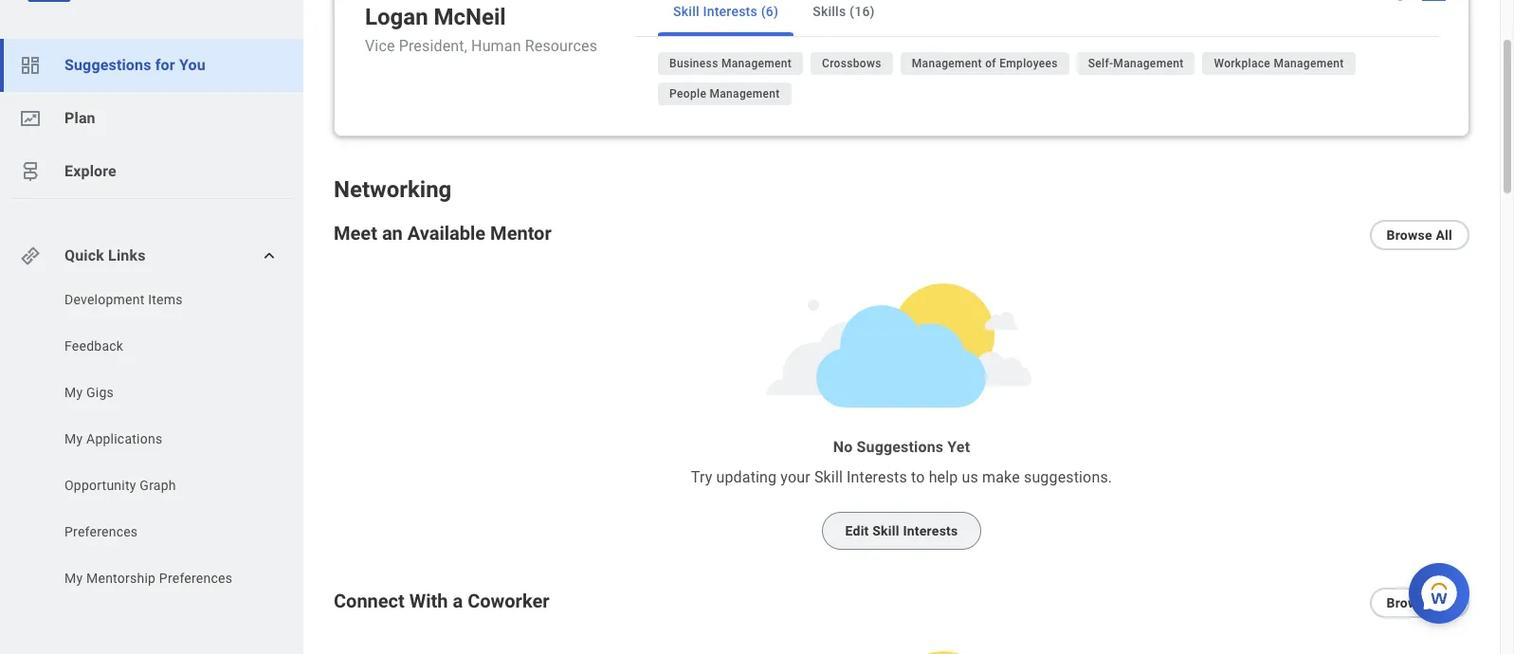 Task type: vqa. For each thing, say whether or not it's contained in the screenshot.
first list
yes



Task type: locate. For each thing, give the bounding box(es) containing it.
crossbows
[[822, 57, 882, 70]]

gigs
[[86, 385, 114, 400]]

1 vertical spatial browse
[[1387, 596, 1433, 611]]

2 vertical spatial my
[[64, 571, 83, 586]]

interests left (6)
[[703, 4, 758, 19]]

business management
[[670, 57, 792, 70]]

1 list from the top
[[0, 39, 303, 198]]

1 browse from the top
[[1387, 228, 1433, 243]]

skill interests (6) button
[[658, 0, 794, 36]]

quick links
[[64, 247, 146, 265]]

management for business management
[[722, 57, 792, 70]]

2 my from the top
[[64, 432, 83, 447]]

tab list containing skill interests (6)
[[635, 0, 1439, 37]]

preferences link
[[63, 523, 258, 542]]

0 vertical spatial browse
[[1387, 228, 1433, 243]]

interests down to
[[903, 524, 958, 539]]

to
[[911, 469, 925, 487]]

human
[[471, 37, 521, 55]]

management down business management
[[710, 87, 780, 101]]

browse
[[1387, 228, 1433, 243], [1387, 596, 1433, 611]]

opportunity graph link
[[63, 476, 258, 495]]

1 horizontal spatial preferences
[[159, 571, 233, 586]]

meet
[[334, 222, 377, 245]]

links
[[108, 247, 146, 265]]

suggestions up try updating your skill interests to help us make suggestions.
[[857, 438, 944, 456]]

browse all for connect with a coworker
[[1387, 596, 1453, 611]]

3 my from the top
[[64, 571, 83, 586]]

my left gigs
[[64, 385, 83, 400]]

preferences down preferences link
[[159, 571, 233, 586]]

edit skill interests button
[[822, 512, 982, 550]]

2 vertical spatial interests
[[903, 524, 958, 539]]

tab list
[[635, 0, 1439, 37]]

1 vertical spatial all
[[1436, 596, 1453, 611]]

my applications
[[64, 432, 163, 447]]

president,
[[399, 37, 467, 55]]

list containing suggestions for you
[[0, 39, 303, 198]]

browse all link
[[1370, 220, 1470, 250], [1370, 588, 1470, 618]]

management right workplace
[[1274, 57, 1344, 70]]

0 vertical spatial browse all
[[1387, 228, 1453, 243]]

mentorship
[[86, 571, 156, 586]]

timeline milestone image
[[19, 160, 42, 183]]

2 list from the top
[[0, 290, 303, 593]]

1 vertical spatial skill
[[815, 469, 843, 487]]

my left 'mentorship'
[[64, 571, 83, 586]]

opportunity
[[64, 478, 136, 493]]

browse all
[[1387, 228, 1453, 243], [1387, 596, 1453, 611]]

skill right "your"
[[815, 469, 843, 487]]

0 vertical spatial browse all link
[[1370, 220, 1470, 250]]

plan
[[64, 109, 96, 127]]

skill right edit
[[873, 524, 900, 539]]

my
[[64, 385, 83, 400], [64, 432, 83, 447], [64, 571, 83, 586]]

with
[[409, 590, 448, 613]]

management left workplace
[[1114, 57, 1184, 70]]

0 vertical spatial skill
[[673, 4, 700, 19]]

dashboard image
[[19, 54, 42, 77]]

1 vertical spatial browse all link
[[1370, 588, 1470, 618]]

1 vertical spatial suggestions
[[857, 438, 944, 456]]

0 vertical spatial all
[[1436, 228, 1453, 243]]

onboarding home image
[[19, 107, 42, 130]]

my applications link
[[63, 430, 258, 449]]

2 browse from the top
[[1387, 596, 1433, 611]]

connect with a coworker
[[334, 590, 550, 613]]

(6)
[[761, 4, 779, 19]]

0 horizontal spatial preferences
[[64, 524, 138, 540]]

management up people management
[[722, 57, 792, 70]]

2 browse all link from the top
[[1370, 588, 1470, 618]]

employees
[[1000, 57, 1058, 70]]

help
[[929, 469, 958, 487]]

management for people management
[[710, 87, 780, 101]]

preferences
[[64, 524, 138, 540], [159, 571, 233, 586]]

1 vertical spatial interests
[[847, 469, 907, 487]]

items
[[148, 292, 183, 307]]

graph
[[140, 478, 176, 493]]

suggestions inside list
[[64, 56, 151, 74]]

connect
[[334, 590, 405, 613]]

my down my gigs
[[64, 432, 83, 447]]

networking
[[334, 176, 452, 203]]

0 vertical spatial my
[[64, 385, 83, 400]]

list
[[0, 39, 303, 198], [0, 290, 303, 593]]

0 vertical spatial suggestions
[[64, 56, 151, 74]]

1 vertical spatial list
[[0, 290, 303, 593]]

development
[[64, 292, 145, 307]]

2 vertical spatial skill
[[873, 524, 900, 539]]

list containing development items
[[0, 290, 303, 593]]

you
[[179, 56, 206, 74]]

of
[[986, 57, 997, 70]]

0 vertical spatial interests
[[703, 4, 758, 19]]

my for my applications
[[64, 432, 83, 447]]

suggestions left for
[[64, 56, 151, 74]]

skill
[[673, 4, 700, 19], [815, 469, 843, 487], [873, 524, 900, 539]]

development items
[[64, 292, 183, 307]]

1 my from the top
[[64, 385, 83, 400]]

2 browse all from the top
[[1387, 596, 1453, 611]]

development items link
[[63, 290, 258, 309]]

mcneil
[[434, 4, 506, 30]]

interests down the "no suggestions yet"
[[847, 469, 907, 487]]

business
[[670, 57, 719, 70]]

all
[[1436, 228, 1453, 243], [1436, 596, 1453, 611]]

management left of
[[912, 57, 982, 70]]

1 browse all from the top
[[1387, 228, 1453, 243]]

suggestions.
[[1024, 469, 1113, 487]]

0 vertical spatial list
[[0, 39, 303, 198]]

make
[[983, 469, 1020, 487]]

suggestions
[[64, 56, 151, 74], [857, 438, 944, 456]]

management
[[722, 57, 792, 70], [912, 57, 982, 70], [1114, 57, 1184, 70], [1274, 57, 1344, 70], [710, 87, 780, 101]]

1 all from the top
[[1436, 228, 1453, 243]]

skill up the business
[[673, 4, 700, 19]]

browse all for meet an available mentor
[[1387, 228, 1453, 243]]

no
[[833, 438, 853, 456]]

edit image
[[1396, 0, 1415, 4]]

0 horizontal spatial suggestions
[[64, 56, 151, 74]]

1 horizontal spatial suggestions
[[857, 438, 944, 456]]

1 browse all link from the top
[[1370, 220, 1470, 250]]

1 vertical spatial my
[[64, 432, 83, 447]]

0 horizontal spatial skill
[[673, 4, 700, 19]]

1 vertical spatial browse all
[[1387, 596, 1453, 611]]

skills (16)
[[813, 4, 875, 19]]

2 all from the top
[[1436, 596, 1453, 611]]

self-
[[1089, 57, 1114, 70]]

vice
[[365, 37, 395, 55]]

preferences down opportunity
[[64, 524, 138, 540]]

interests
[[703, 4, 758, 19], [847, 469, 907, 487], [903, 524, 958, 539]]



Task type: describe. For each thing, give the bounding box(es) containing it.
skills
[[813, 4, 846, 19]]

an
[[382, 222, 403, 245]]

browse for connect with a coworker
[[1387, 596, 1433, 611]]

us
[[962, 469, 979, 487]]

plan link
[[0, 92, 303, 145]]

people
[[670, 87, 707, 101]]

my for my gigs
[[64, 385, 83, 400]]

quick links element
[[19, 237, 288, 275]]

mentor
[[490, 222, 552, 245]]

logan
[[365, 4, 428, 30]]

updating
[[716, 469, 777, 487]]

applications
[[86, 432, 163, 447]]

try
[[691, 469, 713, 487]]

all for meet an available mentor
[[1436, 228, 1453, 243]]

my mentorship preferences
[[64, 571, 233, 586]]

1 vertical spatial preferences
[[159, 571, 233, 586]]

workplace
[[1214, 57, 1271, 70]]

coworker
[[468, 590, 550, 613]]

a
[[453, 590, 463, 613]]

edit
[[845, 524, 869, 539]]

meet an available mentor
[[334, 222, 552, 245]]

feedback
[[64, 339, 123, 354]]

try updating your skill interests to help us make suggestions.
[[691, 469, 1113, 487]]

link image
[[19, 245, 42, 267]]

management for workplace management
[[1274, 57, 1344, 70]]

suggestions for you
[[64, 56, 206, 74]]

skill interests (6)
[[673, 4, 779, 19]]

your
[[781, 469, 811, 487]]

edit skill interests
[[845, 524, 958, 539]]

explore link
[[0, 145, 303, 198]]

self-management
[[1089, 57, 1184, 70]]

resources
[[525, 37, 598, 55]]

browse all link for connect with a coworker
[[1370, 588, 1470, 618]]

my for my mentorship preferences
[[64, 571, 83, 586]]

(16)
[[850, 4, 875, 19]]

suggestions for you link
[[0, 39, 303, 92]]

interests inside tab list
[[703, 4, 758, 19]]

available
[[408, 222, 486, 245]]

browse all link for meet an available mentor
[[1370, 220, 1470, 250]]

explore
[[64, 162, 117, 180]]

logan mcneil vice president, human resources
[[365, 4, 598, 55]]

browse for meet an available mentor
[[1387, 228, 1433, 243]]

quick
[[64, 247, 104, 265]]

workplace management
[[1214, 57, 1344, 70]]

yet
[[948, 438, 970, 456]]

my gigs link
[[63, 383, 258, 402]]

skills (16) button
[[798, 0, 890, 36]]

my gigs
[[64, 385, 114, 400]]

2 horizontal spatial skill
[[873, 524, 900, 539]]

0 vertical spatial preferences
[[64, 524, 138, 540]]

no suggestions yet
[[833, 438, 970, 456]]

chevron up small image
[[260, 247, 279, 266]]

for
[[155, 56, 175, 74]]

my mentorship preferences link
[[63, 569, 258, 588]]

management for self-management
[[1114, 57, 1184, 70]]

opportunity graph
[[64, 478, 176, 493]]

feedback link
[[63, 337, 258, 356]]

people management
[[670, 87, 780, 101]]

1 horizontal spatial skill
[[815, 469, 843, 487]]

management of employees
[[912, 57, 1058, 70]]

all for connect with a coworker
[[1436, 596, 1453, 611]]



